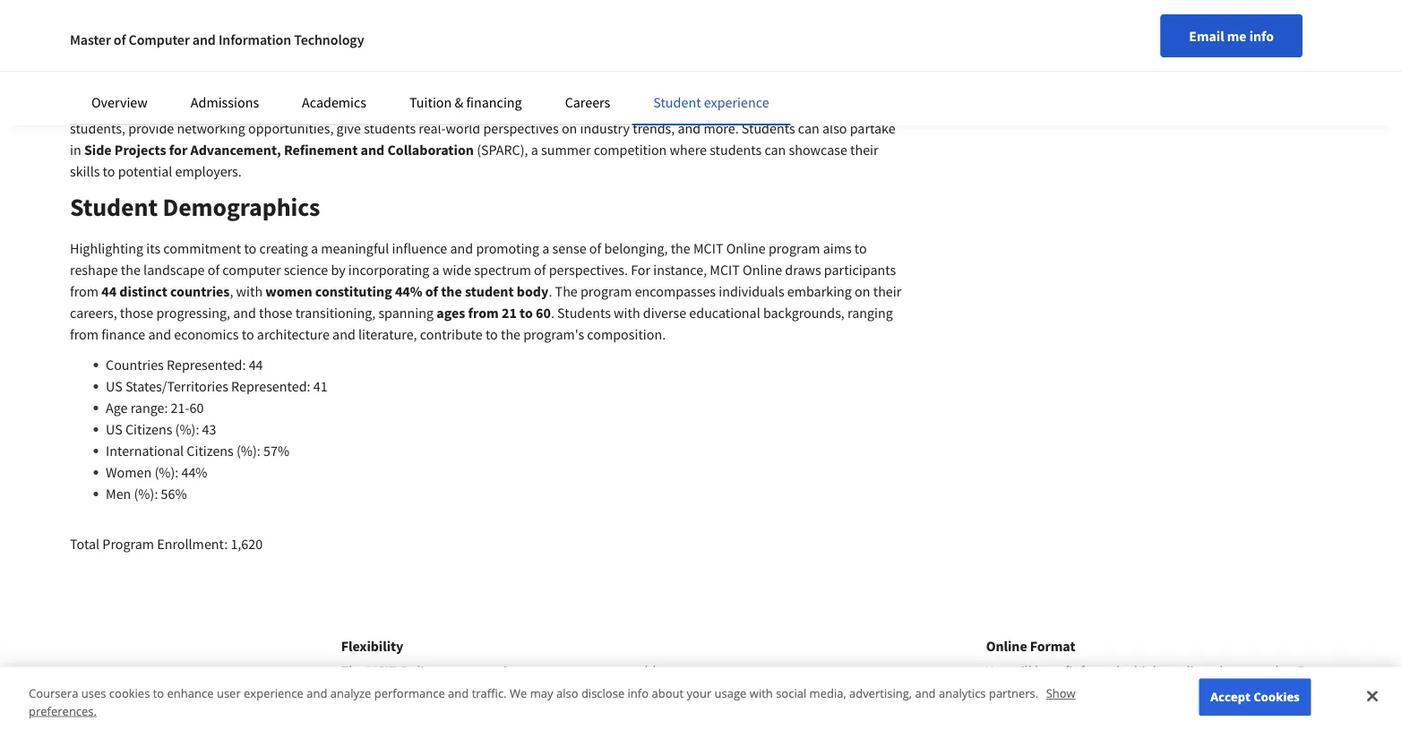 Task type: locate. For each thing, give the bounding box(es) containing it.
and down lectures
[[341, 726, 364, 730]]

from up careers,
[[70, 282, 99, 300]]

1 horizontal spatial students
[[742, 119, 795, 137]]

program down the high
[[1130, 683, 1182, 701]]

educators
[[1208, 662, 1268, 680]]

1 horizontal spatial courses
[[1169, 726, 1215, 730]]

total program enrollment: 1,620
[[70, 535, 263, 553]]

partake
[[850, 119, 896, 137]]

1 vertical spatial the
[[341, 662, 364, 680]]

0 vertical spatial experience
[[704, 93, 769, 111]]

their inside (sparc), a summer competition where students can showcase their skills ​to potential employers.
[[850, 141, 878, 159]]

also up the showcase on the top right
[[822, 119, 847, 137]]

and down residence
[[678, 119, 701, 137]]

. inside . the program encompasses individuals embarking on their careers, those progressing, and those transitioning, spanning
[[549, 282, 552, 300]]

1 horizontal spatial also
[[822, 119, 847, 137]]

. for students
[[551, 304, 554, 322]]

tuition
[[409, 93, 452, 111]]

1 vertical spatial are
[[395, 705, 414, 723]]

with inside (eir) program connects students with senior-level leaders from some of today's top tech companies. executives in residence will lead workshops, mentor students, provide networking opportunities, give students real-world perspectives on industry trends, and more. students can also partake in
[[181, 98, 208, 116]]

0 vertical spatial .
[[549, 282, 552, 300]]

educational
[[689, 304, 760, 322]]

careers link
[[565, 93, 610, 111]]

1 vertical spatial 44
[[249, 356, 263, 374]]

44% up the 56%
[[181, 463, 207, 481]]

the
[[555, 282, 578, 300], [341, 662, 364, 680], [1068, 726, 1091, 730]]

degree
[[1272, 705, 1313, 723]]

2 us from the top
[[106, 420, 122, 438]]

advertising,
[[849, 685, 912, 701]]

represented: left 41
[[231, 377, 310, 395]]

44% inside countries represented: 44 us states/territories represented: 41 age range: 21-60 us citizens (%): 43 international citizens (%): 57% women (%): 44% men (%): 56%
[[181, 463, 207, 481]]

connects
[[70, 98, 124, 116]]

courses
[[364, 31, 410, 49], [1169, 726, 1215, 730]]

of up ages at the top left
[[425, 282, 438, 300]]

your inside privacy alert dialog
[[687, 685, 711, 701]]

coursera uses cookies to enhance user experience and analyze performance and traffic. we may also disclose info about your usage with social media, advertising, and analytics partners.
[[29, 685, 1042, 701]]

0 horizontal spatial can
[[764, 141, 786, 159]]

0 vertical spatial info
[[1249, 27, 1274, 45]]

the
[[671, 239, 690, 257], [121, 261, 141, 279], [441, 282, 462, 300], [501, 325, 520, 343], [1112, 662, 1131, 680], [602, 683, 622, 701], [584, 726, 604, 730]]

want,
[[432, 726, 466, 730]]

(sparc), a summer competition where students can showcase their skills ​to potential employers.
[[70, 141, 878, 180]]

to down ages from 21 to 60
[[485, 325, 498, 343]]

student
[[465, 282, 514, 300]]

contribute
[[420, 325, 483, 343]]

of right some
[[397, 98, 409, 116]]

0 vertical spatial 60
[[536, 304, 551, 322]]

a left "sense"
[[542, 239, 549, 257]]

real-
[[419, 119, 446, 137]]

wide
[[442, 261, 471, 279]]

are inside flexibility the mcit online program gives you access to a world- class education any time, from anywhere in the world. lectures are asynchronous, allowing you to study when and where you want, but you'll still have the benefit
[[395, 705, 414, 723]]

coursera
[[29, 685, 78, 701]]

(%): up the 56%
[[154, 463, 179, 481]]

will up the more.
[[722, 98, 743, 116]]

from inside the '. students with diverse educational backgrounds, ranging from finance and economics to architecture and literature, contribute to the program's composition.'
[[70, 325, 99, 343]]

0 horizontal spatial courses
[[364, 31, 410, 49]]

those down distinct
[[120, 304, 153, 322]]

0 horizontal spatial also
[[556, 685, 578, 701]]

also inside (eir) program connects students with senior-level leaders from some of today's top tech companies. executives in residence will lead workshops, mentor students, provide networking opportunities, give students real-world perspectives on industry trends, and more. students can also partake in
[[822, 119, 847, 137]]

1 horizontal spatial the
[[555, 282, 578, 300]]

from up give
[[330, 98, 359, 116]]

2 horizontal spatial students
[[710, 141, 762, 159]]

info inside privacy alert dialog
[[628, 685, 649, 701]]

44% up spanning
[[395, 282, 422, 300]]

0 vertical spatial the
[[555, 282, 578, 300]]

0 vertical spatial students
[[127, 98, 179, 116]]

0 vertical spatial on
[[562, 119, 577, 137]]

highlighting
[[70, 239, 143, 257]]

the for program
[[555, 282, 578, 300]]

the inside online format you will benefit from the high quality educators that penn engineering's in-person program is recognized for, and you will complete your studies with an identical degree and diploma. the mcit online courses are comparable
[[1068, 726, 1091, 730]]

1 vertical spatial 60
[[189, 399, 204, 417]]

0 vertical spatial your
[[687, 685, 711, 701]]

with
[[181, 98, 208, 116], [236, 282, 263, 300], [614, 304, 640, 322], [750, 685, 773, 701], [1170, 705, 1196, 723]]

0 vertical spatial 44%
[[395, 282, 422, 300]]

are down identical
[[1218, 726, 1237, 730]]

1 horizontal spatial those
[[259, 304, 292, 322]]

in left fall on the left of page
[[178, 31, 189, 49]]

careers
[[565, 93, 610, 111]]

1 vertical spatial also
[[556, 685, 578, 701]]

where inside (sparc), a summer competition where students can showcase their skills ​to potential employers.
[[670, 141, 707, 159]]

still
[[528, 726, 549, 730]]

0 vertical spatial students
[[742, 119, 795, 137]]

where
[[670, 141, 707, 159], [367, 726, 404, 730]]

1 vertical spatial can
[[764, 141, 786, 159]]

1 vertical spatial their
[[873, 282, 901, 300]]

you inside online format you will benefit from the high quality educators that penn engineering's in-person program is recognized for, and you will complete your studies with an identical degree and diploma. the mcit online courses are comparable
[[986, 705, 1008, 723]]

citizens down 43
[[187, 442, 234, 460]]

student down ​to
[[70, 191, 158, 223]]

2 vertical spatial are
[[1218, 726, 1237, 730]]

influence
[[392, 239, 447, 257]]

a down perspectives
[[531, 141, 538, 159]]

0 horizontal spatial students
[[127, 98, 179, 116]]

from inside flexibility the mcit online program gives you access to a world- class education any time, from anywhere in the world. lectures are asynchronous, allowing you to study when and where you want, but you'll still have the benefit
[[495, 683, 524, 701]]

1 horizontal spatial students
[[364, 119, 416, 137]]

0 horizontal spatial student
[[70, 191, 158, 223]]

experience inside privacy alert dialog
[[244, 685, 304, 701]]

economics
[[174, 325, 239, 343]]

to up disclose
[[596, 662, 609, 680]]

flexibility the mcit online program gives you access to a world- class education any time, from anywhere in the world. lectures are asynchronous, allowing you to study when and where you want, but you'll still have the benefit
[[341, 637, 683, 730]]

0 vertical spatial where
[[670, 141, 707, 159]]

the inside online format you will benefit from the high quality educators that penn engineering's in-person program is recognized for, and you will complete your studies with an identical degree and diploma. the mcit online courses are comparable
[[1112, 662, 1131, 680]]

students up program's
[[557, 304, 611, 322]]

and inside . the program encompasses individuals embarking on their careers, those progressing, and those transitioning, spanning
[[233, 304, 256, 322]]

their inside . the program encompasses individuals embarking on their careers, those progressing, and those transitioning, spanning
[[873, 282, 901, 300]]

1 vertical spatial us
[[106, 420, 122, 438]]

0 vertical spatial courses
[[364, 31, 410, 49]]

on inside . the program encompasses individuals embarking on their careers, those progressing, and those transitioning, spanning
[[855, 282, 870, 300]]

student up trends,
[[653, 93, 701, 111]]

2 vertical spatial students
[[710, 141, 762, 159]]

program inside highlighting its commitment to creating a meaningful influence and promoting a sense of belonging, the mcit online program aims to reshape the landscape of computer science by incorporating a wide spectrum of perspectives. for instance, mcit online draws participants from
[[769, 239, 820, 257]]

overview link
[[91, 93, 148, 111]]

overview
[[91, 93, 148, 111]]

0 horizontal spatial 44
[[101, 282, 117, 300]]

can inside (sparc), a summer competition where students can showcase their skills ​to potential employers.
[[764, 141, 786, 159]]

. for the
[[549, 282, 552, 300]]

0 horizontal spatial 60
[[189, 399, 204, 417]]

the up instance,
[[671, 239, 690, 257]]

student for student demographics
[[70, 191, 158, 223]]

info down world-
[[628, 685, 649, 701]]

on down participants
[[855, 282, 870, 300]]

from down careers,
[[70, 325, 99, 343]]

some
[[361, 98, 394, 116]]

are down performance at the left
[[395, 705, 414, 723]]

1 horizontal spatial 44
[[249, 356, 263, 374]]

workshops,
[[775, 98, 844, 116]]

0 vertical spatial can
[[798, 119, 819, 137]]

the down perspectives.
[[555, 282, 578, 300]]

in-
[[1070, 683, 1086, 701]]

will
[[722, 98, 743, 116], [1011, 662, 1032, 680], [1011, 705, 1032, 723]]

0 vertical spatial will
[[722, 98, 743, 116]]

disclose
[[581, 685, 625, 701]]

1 horizontal spatial student
[[653, 93, 701, 111]]

spanning
[[378, 304, 434, 322]]

0 horizontal spatial where
[[367, 726, 404, 730]]

1 vertical spatial will
[[1011, 662, 1032, 680]]

online inside flexibility the mcit online program gives you access to a world- class education any time, from anywhere in the world. lectures are asynchronous, allowing you to study when and where you want, but you'll still have the benefit
[[399, 662, 439, 680]]

in up trends,
[[648, 98, 659, 116]]

with inside the '. students with diverse educational backgrounds, ranging from finance and economics to architecture and literature, contribute to the program's composition.'
[[614, 304, 640, 322]]

in down access
[[588, 683, 599, 701]]

networking
[[177, 119, 245, 137]]

us down age
[[106, 420, 122, 438]]

accept cookies
[[1210, 689, 1300, 705]]

for,
[[1265, 683, 1285, 701]]

students
[[742, 119, 795, 137], [557, 304, 611, 322]]

0 horizontal spatial your
[[687, 685, 711, 701]]

mcit down the flexibility
[[366, 662, 397, 680]]

with left social
[[750, 685, 773, 701]]

1 horizontal spatial on
[[855, 282, 870, 300]]

on inside (eir) program connects students with senior-level leaders from some of today's top tech companies. executives in residence will lead workshops, mentor students, provide networking opportunities, give students real-world perspectives on industry trends, and more. students can also partake in
[[562, 119, 577, 137]]

1 vertical spatial student
[[70, 191, 158, 223]]

program down perspectives.
[[580, 282, 632, 300]]

1 vertical spatial students
[[557, 304, 611, 322]]

architecture
[[257, 325, 330, 343]]

perspectives.
[[549, 261, 628, 279]]

1 horizontal spatial info
[[1249, 27, 1274, 45]]

mcit down person
[[1094, 726, 1124, 730]]

0 vertical spatial student
[[653, 93, 701, 111]]

the up class
[[341, 662, 364, 680]]

opportunities,
[[248, 119, 334, 137]]

0 horizontal spatial experience
[[244, 685, 304, 701]]

from up person
[[1080, 662, 1109, 680]]

admissions link
[[191, 93, 259, 111]]

their up ranging at the right top of page
[[873, 282, 901, 300]]

to down disclose
[[586, 705, 599, 723]]

0 horizontal spatial the
[[341, 662, 364, 680]]

and right finance
[[148, 325, 171, 343]]

1 horizontal spatial 60
[[536, 304, 551, 322]]

an
[[1199, 705, 1214, 723]]

2 horizontal spatial the
[[1068, 726, 1091, 730]]

1 vertical spatial on
[[855, 282, 870, 300]]

a
[[531, 141, 538, 159], [311, 239, 318, 257], [542, 239, 549, 257], [432, 261, 440, 279], [611, 662, 619, 680]]

a up disclose
[[611, 662, 619, 680]]

1 horizontal spatial where
[[670, 141, 707, 159]]

1 vertical spatial executives
[[582, 98, 645, 116]]

a up science
[[311, 239, 318, 257]]

performance
[[374, 685, 445, 701]]

1 vertical spatial 44%
[[181, 463, 207, 481]]

1 horizontal spatial 44%
[[395, 282, 422, 300]]

0 vertical spatial their
[[850, 141, 878, 159]]

a left the wide
[[432, 261, 440, 279]]

students,
[[70, 119, 125, 137]]

1 horizontal spatial experience
[[704, 93, 769, 111]]

1 horizontal spatial citizens
[[187, 442, 234, 460]]

0 horizontal spatial students
[[557, 304, 611, 322]]

us up age
[[106, 377, 122, 395]]

mcit inside flexibility the mcit online program gives you access to a world- class education any time, from anywhere in the world. lectures are asynchronous, allowing you to study when and where you want, but you'll still have the benefit
[[366, 662, 397, 680]]

1 vertical spatial .
[[551, 304, 554, 322]]

mcit inside online format you will benefit from the high quality educators that penn engineering's in-person program is recognized for, and you will complete your studies with an identical degree and diploma. the mcit online courses are comparable
[[1094, 726, 1124, 730]]

progressing,
[[156, 304, 230, 322]]

courses inside online format you will benefit from the high quality educators that penn engineering's in-person program is recognized for, and you will complete your studies with an identical degree and diploma. the mcit online courses are comparable
[[1169, 726, 1215, 730]]

students up provide
[[127, 98, 179, 116]]

program inside online format you will benefit from the high quality educators that penn engineering's in-person program is recognized for, and you will complete your studies with an identical degree and diploma. the mcit online courses are comparable
[[1130, 683, 1182, 701]]

1 vertical spatial citizens
[[187, 442, 234, 460]]

employers.
[[175, 162, 242, 180]]

the left the high
[[1112, 662, 1131, 680]]

1 horizontal spatial can
[[798, 119, 819, 137]]

executives in residence
[[637, 76, 786, 94]]

courses down an
[[1169, 726, 1215, 730]]

with up the composition. on the left top
[[614, 304, 640, 322]]

to right cookies
[[153, 685, 164, 701]]

information
[[218, 30, 291, 48]]

with down is
[[1170, 705, 1196, 723]]

your
[[687, 685, 711, 701], [1094, 705, 1121, 723]]

countries
[[106, 356, 164, 374]]

the inside the '. students with diverse educational backgrounds, ranging from finance and economics to architecture and literature, contribute to the program's composition.'
[[501, 325, 520, 343]]

60
[[536, 304, 551, 322], [189, 399, 204, 417]]

the down 21
[[501, 325, 520, 343]]

0 vertical spatial executives
[[637, 76, 704, 94]]

also
[[822, 119, 847, 137], [556, 685, 578, 701]]

0 horizontal spatial citizens
[[125, 420, 172, 438]]

collaboration
[[387, 141, 474, 159]]

and up the wide
[[450, 239, 473, 257]]

2 those from the left
[[259, 304, 292, 322]]

executives up industry
[[582, 98, 645, 116]]

2 vertical spatial the
[[1068, 726, 1091, 730]]

careers,
[[70, 304, 117, 322]]

world-
[[622, 662, 661, 680]]

students down some
[[364, 119, 416, 137]]

student experience link
[[653, 93, 769, 111]]

the inside . the program encompasses individuals embarking on their careers, those progressing, and those transitioning, spanning
[[555, 282, 578, 300]]

1 vertical spatial courses
[[1169, 726, 1215, 730]]

also down access
[[556, 685, 578, 701]]

those down women
[[259, 304, 292, 322]]

experience
[[704, 93, 769, 111], [244, 685, 304, 701]]

1 vertical spatial where
[[367, 726, 404, 730]]

and inside (eir) program connects students with senior-level leaders from some of today's top tech companies. executives in residence will lead workshops, mentor students, provide networking opportunities, give students real-world perspectives on industry trends, and more. students can also partake in
[[678, 119, 701, 137]]

0 vertical spatial represented:
[[167, 356, 246, 374]]

that
[[1270, 662, 1295, 680]]

will down engineering's
[[1011, 705, 1032, 723]]

body
[[517, 282, 549, 300]]

the down complete on the bottom right of page
[[1068, 726, 1091, 730]]

online
[[726, 239, 766, 257], [743, 261, 782, 279], [986, 637, 1027, 655], [399, 662, 439, 680], [1127, 726, 1166, 730]]

program up time,
[[442, 662, 493, 680]]

60 up 43
[[189, 399, 204, 417]]

21-
[[171, 399, 189, 417]]

program up mentor
[[820, 76, 871, 94]]

0 vertical spatial us
[[106, 377, 122, 395]]

can down workshops, at top
[[798, 119, 819, 137]]

1 horizontal spatial your
[[1094, 705, 1121, 723]]

engineering's
[[986, 683, 1067, 701]]

students inside (eir) program connects students with senior-level leaders from some of today's top tech companies. executives in residence will lead workshops, mentor students, provide networking opportunities, give students real-world perspectives on industry trends, and more. students can also partake in
[[742, 119, 795, 137]]

1 vertical spatial your
[[1094, 705, 1121, 723]]

students inside (sparc), a summer competition where students can showcase their skills ​to potential employers.
[[710, 141, 762, 159]]

program
[[102, 535, 154, 553]]

0 horizontal spatial info
[[628, 685, 649, 701]]

0 vertical spatial are
[[413, 31, 432, 49]]

time,
[[461, 683, 492, 701]]

1 vertical spatial info
[[628, 685, 649, 701]]

44 down reshape on the top
[[101, 282, 117, 300]]

on up summer
[[562, 119, 577, 137]]

your inside online format you will benefit from the high quality educators that penn engineering's in-person program is recognized for, and you will complete your studies with an identical degree and diploma. the mcit online courses are comparable
[[1094, 705, 1121, 723]]

students down lead
[[742, 119, 795, 137]]

their down partake
[[850, 141, 878, 159]]

student
[[653, 93, 701, 111], [70, 191, 158, 223]]

1 vertical spatial experience
[[244, 685, 304, 701]]

0 horizontal spatial on
[[562, 119, 577, 137]]

program up draws
[[769, 239, 820, 257]]

academics
[[302, 93, 366, 111]]

0 horizontal spatial 44%
[[181, 463, 207, 481]]

cookies
[[1254, 689, 1300, 705]]

students down the more.
[[710, 141, 762, 159]]

. inside the '. students with diverse educational backgrounds, ranging from finance and economics to architecture and literature, contribute to the program's composition.'
[[551, 304, 554, 322]]

0 horizontal spatial those
[[120, 304, 153, 322]]

new
[[70, 31, 97, 49]]

where down lectures
[[367, 726, 404, 730]]

program inside . the program encompasses individuals embarking on their careers, those progressing, and those transitioning, spanning
[[580, 282, 632, 300]]

with up networking
[[181, 98, 208, 116]]

lectures
[[341, 705, 392, 723]]

lead
[[746, 98, 772, 116]]

1 vertical spatial students
[[364, 119, 416, 137]]

semesters.
[[280, 31, 344, 49]]

1 those from the left
[[120, 304, 153, 322]]

are left 'approximately'
[[413, 31, 432, 49]]

social
[[776, 685, 806, 701]]

0 vertical spatial also
[[822, 119, 847, 137]]

60 up program's
[[536, 304, 551, 322]]

executives up residence
[[637, 76, 704, 94]]

the inside flexibility the mcit online program gives you access to a world- class education any time, from anywhere in the world. lectures are asynchronous, allowing you to study when and where you want, but you'll still have the benefit
[[341, 662, 364, 680]]

your right about
[[687, 685, 711, 701]]

can left the showcase on the top right
[[764, 141, 786, 159]]

financing
[[466, 93, 522, 111]]



Task type: vqa. For each thing, say whether or not it's contained in the screenshot.
4.56%
no



Task type: describe. For each thing, give the bounding box(es) containing it.
email me info button
[[1160, 14, 1303, 57]]

more.
[[704, 119, 739, 137]]

incorporating
[[348, 261, 429, 279]]

email me info
[[1189, 27, 1274, 45]]

range:
[[131, 399, 168, 417]]

creating
[[259, 239, 308, 257]]

in inside flexibility the mcit online program gives you access to a world- class education any time, from anywhere in the world. lectures are asynchronous, allowing you to study when and where you want, but you'll still have the benefit
[[588, 683, 599, 701]]

mcit up individuals
[[710, 261, 740, 279]]

from inside online format you will benefit from the high quality educators that penn engineering's in-person program is recognized for, and you will complete your studies with an identical degree and diploma. the mcit online courses are comparable
[[1080, 662, 1109, 680]]

and up asynchronous, on the left bottom of page
[[448, 685, 469, 701]]

perspectives
[[483, 119, 559, 137]]

in right weeks
[[582, 31, 593, 49]]

international
[[106, 442, 184, 460]]

program inside flexibility the mcit online program gives you access to a world- class education any time, from anywhere in the world. lectures are asynchronous, allowing you to study when and where you want, but you'll still have the benefit
[[442, 662, 493, 680]]

admissions
[[191, 93, 259, 111]]

and up the degree
[[1288, 683, 1311, 701]]

education
[[373, 683, 434, 701]]

partners.
[[989, 685, 1038, 701]]

60 inside countries represented: 44 us states/territories represented: 41 age range: 21-60 us citizens (%): 43 international citizens (%): 57% women (%): 44% men (%): 56%
[[189, 399, 204, 417]]

top
[[458, 98, 478, 116]]

promoting
[[476, 239, 539, 257]]

individuals
[[719, 282, 784, 300]]

landscape
[[143, 261, 205, 279]]

countries represented: 44 us states/territories represented: 41 age range: 21-60 us citizens (%): 43 international citizens (%): 57% women (%): 44% men (%): 56%
[[106, 356, 328, 503]]

and inside flexibility the mcit online program gives you access to a world- class education any time, from anywhere in the world. lectures are asynchronous, allowing you to study when and where you want, but you'll still have the benefit
[[341, 726, 364, 730]]

you
[[986, 662, 1008, 680]]

companies.
[[510, 98, 579, 116]]

with right the ,
[[236, 282, 263, 300]]

mcit up instance,
[[693, 239, 723, 257]]

is
[[1185, 683, 1194, 701]]

from inside (eir) program connects students with senior-level leaders from some of today's top tech companies. executives in residence will lead workshops, mentor students, provide networking opportunities, give students real-world perspectives on industry trends, and more. students can also partake in
[[330, 98, 359, 116]]

can inside (eir) program connects students with senior-level leaders from some of today's top tech companies. executives in residence will lead workshops, mentor students, provide networking opportunities, give students real-world perspectives on industry trends, and more. students can also partake in
[[798, 119, 819, 137]]

advancement,
[[190, 141, 281, 159]]

world
[[446, 119, 480, 137]]

the right have
[[584, 726, 604, 730]]

the for mcit
[[341, 662, 364, 680]]

you up the "may"
[[529, 662, 552, 680]]

to inside privacy alert dialog
[[153, 685, 164, 701]]

student for student experience
[[653, 93, 701, 111]]

44 inside countries represented: 44 us states/territories represented: 41 age range: 21-60 us citizens (%): 43 international citizens (%): 57% women (%): 44% men (%): 56%
[[249, 356, 263, 374]]

uses
[[81, 685, 106, 701]]

0 vertical spatial 44
[[101, 282, 117, 300]]

identical
[[1217, 705, 1269, 723]]

may
[[530, 685, 553, 701]]

cookies
[[109, 685, 150, 701]]

(%): left 43
[[175, 420, 199, 438]]

diploma.
[[1012, 726, 1065, 730]]

provide
[[128, 119, 174, 137]]

info inside button
[[1249, 27, 1274, 45]]

enrollment:
[[157, 535, 228, 553]]

highlighting its commitment to creating a meaningful influence and promoting a sense of belonging, the mcit online program aims to reshape the landscape of computer science by incorporating a wide spectrum of perspectives. for instance, mcit online draws participants from
[[70, 239, 896, 300]]

for
[[169, 141, 188, 159]]

academics link
[[302, 93, 366, 111]]

science
[[284, 261, 328, 279]]

its
[[146, 239, 161, 257]]

program's
[[523, 325, 584, 343]]

,
[[230, 282, 233, 300]]

encompasses
[[635, 282, 716, 300]]

commitment
[[163, 239, 241, 257]]

demographics
[[163, 191, 320, 223]]

. the program encompasses individuals embarking on their careers, those progressing, and those transitioning, spanning
[[70, 282, 901, 322]]

refinement
[[284, 141, 358, 159]]

mentor
[[847, 98, 891, 116]]

the up distinct
[[121, 261, 141, 279]]

and left the analyze
[[307, 685, 327, 701]]

embarking
[[787, 282, 852, 300]]

1 vertical spatial represented:
[[231, 377, 310, 395]]

to up participants
[[854, 239, 867, 257]]

and right fall on the left of page
[[213, 31, 236, 49]]

technology
[[294, 30, 364, 48]]

57%
[[263, 442, 289, 460]]

anywhere
[[526, 683, 585, 701]]

1 us from the top
[[106, 377, 122, 395]]

and left analytics
[[915, 685, 936, 701]]

leaders
[[283, 98, 327, 116]]

show preferences.
[[29, 685, 1076, 719]]

the up ages at the top left
[[441, 282, 462, 300]]

aims
[[823, 239, 852, 257]]

a inside (sparc), a summer competition where students can showcase their skills ​to potential employers.
[[531, 141, 538, 159]]

fall
[[192, 31, 210, 49]]

students inside the '. students with diverse educational backgrounds, ranging from finance and economics to architecture and literature, contribute to the program's composition.'
[[557, 304, 611, 322]]

from down student on the top left
[[468, 304, 499, 322]]

of right master
[[114, 30, 126, 48]]

have
[[552, 726, 581, 730]]

start
[[148, 31, 175, 49]]

accept cookies button
[[1199, 678, 1311, 716]]

a inside flexibility the mcit online program gives you access to a world- class education any time, from anywhere in the world. lectures are asynchronous, allowing you to study when and where you want, but you'll still have the benefit
[[611, 662, 619, 680]]

and inside highlighting its commitment to creating a meaningful influence and promoting a sense of belonging, the mcit online program aims to reshape the landscape of computer science by incorporating a wide spectrum of perspectives. for instance, mcit online draws participants from
[[450, 239, 473, 257]]

complete
[[1035, 705, 1091, 723]]

and down 'transitioning,'
[[332, 325, 355, 343]]

and right start
[[192, 30, 216, 48]]

email
[[1189, 27, 1224, 45]]

also inside privacy alert dialog
[[556, 685, 578, 701]]

age
[[106, 399, 128, 417]]

weeks
[[542, 31, 579, 49]]

ages from 21 to 60
[[437, 304, 551, 322]]

me
[[1227, 27, 1247, 45]]

to up computer
[[244, 239, 256, 257]]

constituting
[[315, 282, 392, 300]]

(eir)
[[789, 76, 817, 94]]

instance,
[[653, 261, 707, 279]]

2 vertical spatial will
[[1011, 705, 1032, 723]]

in up residence
[[707, 76, 719, 94]]

skills
[[70, 162, 100, 180]]

with inside online format you will benefit from the high quality educators that penn engineering's in-person program is recognized for, and you will complete your studies with an identical degree and diploma. the mcit online courses are comparable
[[1170, 705, 1196, 723]]

privacy alert dialog
[[0, 667, 1401, 730]]

of up the body
[[534, 261, 546, 279]]

transitioning,
[[295, 304, 376, 322]]

potential
[[118, 162, 172, 180]]

(%): right men
[[134, 485, 158, 503]]

residence
[[722, 76, 786, 94]]

executives inside (eir) program connects students with senior-level leaders from some of today's top tech companies. executives in residence will lead workshops, mentor students, provide networking opportunities, give students real-world perspectives on industry trends, and more. students can also partake in
[[582, 98, 645, 116]]

of up perspectives.
[[589, 239, 601, 257]]

of down "commitment"
[[208, 261, 220, 279]]

44 distinct countries , with women constituting 44% of the student body
[[101, 282, 549, 300]]

residence
[[662, 98, 719, 116]]

will inside (eir) program connects students with senior-level leaders from some of today's top tech companies. executives in residence will lead workshops, mentor students, provide networking opportunities, give students real-world perspectives on industry trends, and more. students can also partake in
[[722, 98, 743, 116]]

you up have
[[561, 705, 584, 723]]

are inside online format you will benefit from the high quality educators that penn engineering's in-person program is recognized for, and you will complete your studies with an identical degree and diploma. the mcit online courses are comparable
[[1218, 726, 1237, 730]]

the up study
[[602, 683, 622, 701]]

from inside highlighting its commitment to creating a meaningful influence and promoting a sense of belonging, the mcit online program aims to reshape the landscape of computer science by incorporating a wide spectrum of perspectives. for instance, mcit online draws participants from
[[70, 282, 99, 300]]

you left want,
[[407, 726, 429, 730]]

high
[[1134, 662, 1161, 680]]

and down give
[[361, 141, 385, 159]]

by
[[331, 261, 345, 279]]

penn
[[1298, 662, 1328, 680]]

men
[[106, 485, 131, 503]]

recognized
[[1197, 683, 1263, 701]]

show preferences. link
[[29, 685, 1076, 719]]

where inside flexibility the mcit online program gives you access to a world- class education any time, from anywhere in the world. lectures are asynchronous, allowing you to study when and where you want, but you'll still have the benefit
[[367, 726, 404, 730]]

tuition & financing
[[409, 93, 522, 111]]

43
[[202, 420, 216, 438]]

with inside privacy alert dialog
[[750, 685, 773, 701]]

media,
[[809, 685, 846, 701]]

to right 21
[[520, 304, 533, 322]]

spectrum
[[474, 261, 531, 279]]

0 vertical spatial citizens
[[125, 420, 172, 438]]

to right economics
[[242, 325, 254, 343]]

(%): left 57%
[[236, 442, 261, 460]]

length.
[[596, 31, 638, 49]]

and down partners.
[[986, 726, 1009, 730]]

program inside (eir) program connects students with senior-level leaders from some of today's top tech companies. executives in residence will lead workshops, mentor students, provide networking opportunities, give students real-world perspectives on industry trends, and more. students can also partake in
[[820, 76, 871, 94]]

of inside (eir) program connects students with senior-level leaders from some of today's top tech companies. executives in residence will lead workshops, mentor students, provide networking opportunities, give students real-world perspectives on industry trends, and more. students can also partake in
[[397, 98, 409, 116]]

countries
[[170, 282, 230, 300]]

​to
[[103, 162, 115, 180]]

in left side
[[70, 141, 81, 159]]

approximately
[[435, 31, 522, 49]]

class
[[341, 683, 370, 701]]

student demographics
[[70, 191, 320, 223]]

tech
[[481, 98, 507, 116]]

side projects for advancement, refinement and collaboration
[[84, 141, 474, 159]]

computer
[[222, 261, 281, 279]]

student experience
[[653, 93, 769, 111]]



